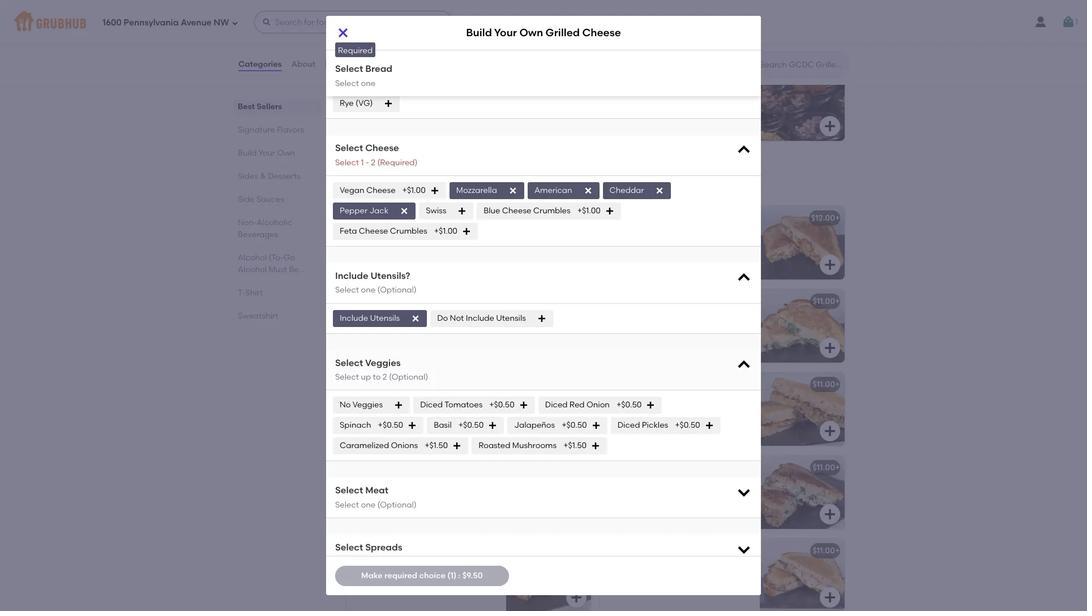 Task type: describe. For each thing, give the bounding box(es) containing it.
ranch
[[353, 336, 378, 345]]

young american
[[353, 213, 418, 223]]

build your own tab
[[238, 147, 317, 159]]

not
[[450, 313, 464, 323]]

pico
[[645, 241, 661, 251]]

:
[[458, 571, 461, 581]]

sweatshirt tab
[[238, 310, 317, 322]]

crumble,
[[607, 241, 643, 251]]

+$0.50 for spinach
[[378, 421, 403, 431]]

flavors:
[[434, 183, 459, 191]]

(contains
[[388, 78, 425, 88]]

1 one from the top
[[361, 50, 376, 60]]

onion),
[[465, 324, 491, 334]]

pepper jack cheese, chorizo crumble, pico de gallo, avocado crema
[[607, 229, 734, 262]]

(required)
[[377, 158, 418, 167]]

1 horizontal spatial own
[[520, 26, 543, 39]]

jack for pepper jack cheese, chorizo crumble, pico de gallo, avocado crema
[[637, 229, 656, 239]]

onion)
[[607, 419, 631, 429]]

your inside build your own tab
[[259, 148, 275, 158]]

sellers for best sellers
[[257, 102, 282, 112]]

basil
[[434, 421, 452, 431]]

(optional) inside select veggies select up to 2 (optional)
[[389, 373, 428, 382]]

1600 pennsylvania avenue nw
[[103, 17, 229, 28]]

-
[[366, 158, 369, 167]]

cheese inside signature flavors gcdc's famous signature flavors: available as a grilled cheese, patty melt, or mac & cheese bowl.
[[627, 183, 652, 191]]

(optional) for select meat
[[377, 501, 417, 510]]

2 utensils from the left
[[496, 313, 526, 323]]

$11.00 for mozzarella cheese, spinach, basil, pesto
[[813, 297, 835, 306]]

pepper for pepper jack cheese, chorizo crumble, pico de gallo, avocado crema
[[607, 229, 635, 239]]

categories
[[238, 59, 282, 69]]

free
[[369, 78, 386, 88]]

2 select bread select one from the top
[[335, 63, 392, 88]]

0 vertical spatial grilled
[[546, 26, 580, 39]]

side
[[238, 195, 255, 204]]

chorizo
[[691, 229, 720, 239]]

sides
[[238, 172, 258, 181]]

signature flavors
[[238, 125, 304, 135]]

0 vertical spatial buffalo
[[353, 297, 381, 306]]

green
[[607, 297, 631, 306]]

roasted
[[479, 441, 511, 451]]

cheese, inside cheddar and pepper jack cheese, cajun crunch (bell pepper, celery, onion) remoulade
[[711, 396, 743, 406]]

+$1.00 for blue cheese crumbles
[[577, 206, 601, 216]]

rye (vg)
[[340, 98, 373, 108]]

as
[[492, 183, 500, 191]]

+$0.50 for diced pickles
[[675, 421, 700, 431]]

2 select from the top
[[335, 50, 359, 60]]

1 vertical spatial own
[[649, 104, 667, 114]]

tomato soup cup $4.00
[[355, 104, 425, 127]]

include utensils
[[340, 313, 400, 323]]

vegan cheese
[[340, 186, 396, 195]]

swiss for swiss
[[426, 206, 446, 216]]

swiss for swiss cheese, pastrami, sauekraut, mustard
[[353, 562, 374, 572]]

& inside signature flavors gcdc's famous signature flavors: available as a grilled cheese, patty melt, or mac & cheese bowl.
[[620, 183, 626, 191]]

jalapeños
[[514, 421, 555, 431]]

melt,
[[578, 183, 594, 191]]

gcdc's
[[344, 183, 371, 191]]

spinach
[[340, 421, 371, 431]]

make
[[361, 571, 383, 581]]

american for american cheese, diced tomato, bacon
[[353, 229, 391, 239]]

sides & desserts
[[238, 172, 301, 181]]

grubhub
[[409, 54, 443, 63]]

+$0.50 for basil
[[459, 421, 484, 431]]

crema
[[607, 252, 634, 262]]

$11.00 + for american cheese, diced tomato, bacon
[[559, 213, 586, 223]]

+$1.50 for roasted mushrooms
[[564, 441, 587, 451]]

own inside tab
[[277, 148, 295, 158]]

crumbles for feta cheese crumbles
[[390, 226, 427, 236]]

one inside select meat select one (optional)
[[361, 501, 376, 510]]

cheddar cheese, diced jalapeno, pulled pork, mac and chees, bbq sauce
[[353, 396, 486, 429]]

mediterranean image
[[506, 456, 591, 529]]

crunch inside cheddar and pepper jack cheese, cajun crunch (bell pepper, celery, onion) remoulade
[[632, 407, 661, 417]]

jalapeno,
[[447, 396, 486, 406]]

0 horizontal spatial blue
[[383, 297, 400, 306]]

mac inside "cheddar cheese, diced jalapeno, pulled pork, mac and chees, bbq sauce"
[[400, 407, 417, 417]]

pepper,
[[681, 407, 711, 417]]

sweatshirt
[[238, 312, 278, 321]]

1 vertical spatial american
[[379, 213, 418, 223]]

2 for cheese
[[371, 158, 376, 167]]

sauce inside cheddar and blue cheese, buffalo crunch (diced carrot, celery, onion), ranch and hot sauce
[[413, 336, 437, 345]]

build your own
[[238, 148, 295, 158]]

include for utensils?
[[335, 271, 368, 281]]

reviews button
[[325, 44, 357, 85]]

mozzarella for mozzarella cheese, spinach, basil, pesto
[[607, 313, 648, 322]]

svg image inside the 1 button
[[1062, 15, 1076, 29]]

$11.00 for cheddar and pepper jack cheese, cajun crunch (bell pepper, celery, onion) remoulade
[[813, 380, 835, 390]]

bbq image
[[506, 373, 591, 446]]

1 horizontal spatial onion
[[587, 401, 610, 410]]

tomato, inside american cheese, diced tomato, bacon
[[450, 229, 482, 239]]

de
[[663, 241, 674, 251]]

best for best sellers most ordered on grubhub
[[344, 38, 371, 52]]

$9.50 +
[[609, 117, 634, 127]]

0 vertical spatial build
[[466, 26, 492, 39]]

$13.00
[[557, 546, 582, 556]]

american for american
[[535, 186, 572, 195]]

select spreads
[[335, 543, 402, 554]]

non-
[[238, 218, 257, 228]]

pennsylvania
[[124, 17, 179, 28]]

southwest
[[607, 213, 648, 223]]

avenue
[[181, 17, 212, 28]]

non-alcoholic beverages
[[238, 218, 292, 240]]

patty
[[559, 183, 577, 191]]

sauekraut,
[[447, 562, 489, 572]]

ordered
[[365, 54, 395, 63]]

(1)
[[448, 571, 457, 581]]

pizza
[[607, 546, 627, 556]]

select meat select one (optional)
[[335, 486, 417, 510]]

sauces
[[256, 195, 284, 204]]

build inside tab
[[238, 148, 257, 158]]

cheddar for cheddar and blue cheese, buffalo crunch (diced carrot, celery, onion), ranch and hot sauce
[[353, 313, 388, 322]]

mozzarella, feta cheese, spinach, tomato, diced red onion
[[353, 479, 484, 500]]

no veggies
[[340, 401, 383, 410]]

cheddar for cheddar cheese, diced jalapeno, pulled pork, mac and chees, bbq sauce
[[353, 396, 388, 406]]

1 horizontal spatial red
[[570, 401, 585, 410]]

non-alcoholic beverages tab
[[238, 217, 317, 241]]

red inside mozzarella, feta cheese, spinach, tomato, diced red onion
[[411, 491, 426, 500]]

and up (diced
[[390, 313, 405, 322]]

signature flavors tab
[[238, 124, 317, 136]]

tomato, inside mozzarella, feta cheese, spinach, tomato, diced red onion
[[353, 491, 385, 500]]

2 one from the top
[[361, 78, 376, 88]]

diced up jalapeños
[[545, 401, 568, 410]]

pepper jack
[[340, 206, 389, 216]]

include for utensils
[[340, 313, 368, 323]]

tomatoes
[[445, 401, 483, 410]]

cheese, inside american cheese, diced tomato, bacon
[[393, 229, 424, 239]]

0 vertical spatial your
[[494, 26, 517, 39]]

signature for signature flavors
[[238, 125, 275, 135]]

crunch inside cheddar and blue cheese, buffalo crunch (diced carrot, celery, onion), ranch and hot sauce
[[353, 324, 382, 334]]

flavors for signature flavors
[[277, 125, 304, 135]]

about button
[[291, 44, 316, 85]]

tomato
[[355, 104, 385, 114]]

spinach, inside mozzarella cheese, spinach, basil, pesto
[[683, 313, 717, 322]]

1 vertical spatial grilled
[[669, 104, 695, 114]]

feta cheese crumbles
[[340, 226, 427, 236]]

about
[[291, 59, 316, 69]]

$11.00 + for cheddar and pepper jack cheese, cajun crunch (bell pepper, celery, onion) remoulade
[[813, 380, 840, 390]]

mozzarella, feta cheese, spinach, tomato, diced red onion button
[[347, 456, 591, 529]]

reuben image
[[506, 539, 591, 612]]

1 bread from the top
[[365, 35, 392, 46]]

$11.00 for american cheese, diced tomato, bacon
[[559, 213, 582, 223]]

onions
[[391, 441, 418, 451]]

best sellers most ordered on grubhub
[[344, 38, 443, 63]]

+ for mozzarella cheese, spinach, basil, pesto
[[835, 297, 840, 306]]

utensils?
[[371, 271, 410, 281]]

reviews
[[325, 59, 357, 69]]

1 button
[[1062, 12, 1078, 32]]

1 vertical spatial build your own grilled cheese
[[609, 104, 726, 114]]

side sauces tab
[[238, 194, 317, 206]]

$13.00 +
[[557, 546, 586, 556]]

on
[[397, 54, 407, 63]]

(optional) for include utensils?
[[377, 286, 417, 295]]

best sellers tab
[[238, 101, 317, 113]]

0 horizontal spatial feta
[[340, 226, 357, 236]]

cheddar and pepper jack cheese, cajun crunch (bell pepper, celery, onion) remoulade
[[607, 396, 743, 429]]

signature flavors gcdc's famous signature flavors: available as a grilled cheese, patty melt, or mac & cheese bowl.
[[344, 167, 671, 191]]

nw
[[214, 17, 229, 28]]

cheese, inside pepper jack cheese, chorizo crumble, pico de gallo, avocado crema
[[658, 229, 689, 239]]

+$0.50 for diced red onion
[[617, 401, 642, 410]]

remoulade
[[633, 419, 678, 429]]

2 vertical spatial signature
[[400, 183, 432, 191]]

categories button
[[238, 44, 282, 85]]

green goddess
[[607, 297, 667, 306]]

1 select from the top
[[335, 35, 363, 46]]

soup
[[387, 104, 407, 114]]

buffalo inside cheddar and blue cheese, buffalo crunch (diced carrot, celery, onion), ranch and hot sauce
[[459, 313, 486, 322]]

blue inside cheddar and blue cheese, buffalo crunch (diced carrot, celery, onion), ranch and hot sauce
[[407, 313, 424, 322]]



Task type: locate. For each thing, give the bounding box(es) containing it.
celery, down 'not'
[[438, 324, 463, 334]]

sellers inside "tab"
[[257, 102, 282, 112]]

required
[[338, 46, 373, 56]]

diced down the cajun at bottom
[[618, 421, 640, 431]]

mac inside signature flavors gcdc's famous signature flavors: available as a grilled cheese, patty melt, or mac & cheese bowl.
[[604, 183, 619, 191]]

0 vertical spatial select bread select one
[[335, 35, 392, 60]]

1 utensils from the left
[[370, 313, 400, 323]]

diced inside "cheddar cheese, diced jalapeno, pulled pork, mac and chees, bbq sauce"
[[423, 396, 446, 406]]

and down (diced
[[380, 336, 395, 345]]

famous
[[372, 183, 399, 191]]

(bell
[[663, 407, 679, 417]]

+$1.00 right the "famous" at the top of the page
[[402, 186, 426, 195]]

signature inside tab
[[238, 125, 275, 135]]

celery, inside cheddar and blue cheese, buffalo crunch (diced carrot, celery, onion), ranch and hot sauce
[[438, 324, 463, 334]]

9 select from the top
[[335, 373, 359, 382]]

0 vertical spatial american
[[535, 186, 572, 195]]

cheddar up pulled
[[353, 396, 388, 406]]

0 horizontal spatial crumbles
[[390, 226, 427, 236]]

and inside "cheddar cheese, diced jalapeno, pulled pork, mac and chees, bbq sauce"
[[419, 407, 434, 417]]

utensils up (diced
[[370, 313, 400, 323]]

1 vertical spatial &
[[620, 183, 626, 191]]

include up 'ranch'
[[340, 313, 368, 323]]

2 bread from the top
[[365, 63, 392, 74]]

pepper inside cheddar and pepper jack cheese, cajun crunch (bell pepper, celery, onion) remoulade
[[661, 396, 689, 406]]

mac right or
[[604, 183, 619, 191]]

1 horizontal spatial buffalo
[[459, 313, 486, 322]]

1 vertical spatial +$1.00
[[577, 206, 601, 216]]

best inside best sellers most ordered on grubhub
[[344, 38, 371, 52]]

one down meat on the left bottom of page
[[361, 501, 376, 510]]

utensils
[[370, 313, 400, 323], [496, 313, 526, 323]]

0 vertical spatial spinach,
[[683, 313, 717, 322]]

1
[[1076, 17, 1078, 27], [361, 158, 364, 167]]

bbq left to
[[353, 380, 371, 390]]

swiss inside swiss cheese, pastrami, sauekraut, mustard
[[353, 562, 374, 572]]

2 +$1.50 from the left
[[564, 441, 587, 451]]

1600
[[103, 17, 122, 28]]

1 horizontal spatial feta
[[398, 479, 415, 489]]

jack up feta cheese crumbles
[[370, 206, 389, 216]]

1 horizontal spatial tomato,
[[450, 229, 482, 239]]

mozzarella up the pesto at the bottom right of page
[[607, 313, 648, 322]]

veggies right no
[[353, 401, 383, 410]]

1 vertical spatial spinach,
[[450, 479, 484, 489]]

signature for signature flavors gcdc's famous signature flavors: available as a grilled cheese, patty melt, or mac & cheese bowl.
[[344, 167, 402, 181]]

1 vertical spatial signature
[[344, 167, 402, 181]]

jack for pepper jack
[[370, 206, 389, 216]]

1 horizontal spatial &
[[620, 183, 626, 191]]

jack
[[370, 206, 389, 216], [637, 229, 656, 239], [690, 396, 710, 406]]

feta down the "young"
[[340, 226, 357, 236]]

1 inside button
[[1076, 17, 1078, 27]]

(optional) down meat on the left bottom of page
[[377, 501, 417, 510]]

celery, right pepper,
[[713, 407, 738, 417]]

shirt
[[245, 288, 263, 298]]

+$0.50 for diced tomatoes
[[489, 401, 515, 410]]

one right reviews
[[361, 50, 376, 60]]

0 horizontal spatial +$1.00
[[402, 186, 426, 195]]

and up remoulade
[[644, 396, 659, 406]]

2 right to
[[383, 373, 387, 382]]

0 vertical spatial tomato,
[[450, 229, 482, 239]]

2 vertical spatial your
[[259, 148, 275, 158]]

jack up pico
[[637, 229, 656, 239]]

cheddar inside "cheddar cheese, diced jalapeno, pulled pork, mac and chees, bbq sauce"
[[353, 396, 388, 406]]

& right sides at the top of page
[[260, 172, 266, 181]]

signature up vegan cheese
[[344, 167, 402, 181]]

or
[[596, 183, 603, 191]]

1 horizontal spatial mozzarella
[[607, 313, 648, 322]]

sellers inside best sellers most ordered on grubhub
[[373, 38, 413, 52]]

cheddar down buffalo blue
[[353, 313, 388, 322]]

2 vertical spatial blue
[[407, 313, 424, 322]]

+ for pepper jack cheese, chorizo crumble, pico de gallo, avocado crema
[[835, 213, 840, 223]]

1 horizontal spatial mac
[[604, 183, 619, 191]]

1 vertical spatial tomato,
[[353, 491, 385, 500]]

feta inside mozzarella, feta cheese, spinach, tomato, diced red onion
[[398, 479, 415, 489]]

young
[[353, 213, 378, 223]]

1 vertical spatial pepper
[[607, 229, 635, 239]]

0 vertical spatial bbq
[[353, 380, 371, 390]]

1 horizontal spatial sellers
[[373, 38, 413, 52]]

+$1.00 down melt,
[[577, 206, 601, 216]]

pickles
[[642, 421, 668, 431]]

1 vertical spatial celery,
[[713, 407, 738, 417]]

1 horizontal spatial 1
[[1076, 17, 1078, 27]]

roasted mushrooms
[[479, 441, 557, 451]]

cheddar and blue cheese, buffalo crunch (diced carrot, celery, onion), ranch and hot sauce
[[353, 313, 491, 345]]

1 horizontal spatial $9.50
[[609, 117, 629, 127]]

3 select from the top
[[335, 63, 363, 74]]

diced down flavors:
[[426, 229, 449, 239]]

& inside sides & desserts tab
[[260, 172, 266, 181]]

0 vertical spatial signature
[[238, 125, 275, 135]]

$11.00 + for mozzarella cheese, spinach, basil, pesto
[[813, 297, 840, 306]]

+$0.50 down pepper,
[[675, 421, 700, 431]]

include up onion),
[[466, 313, 494, 323]]

do
[[437, 313, 448, 323]]

7 select from the top
[[335, 286, 359, 295]]

spreads
[[365, 543, 402, 554]]

diced
[[426, 229, 449, 239], [423, 396, 446, 406], [420, 401, 443, 410], [545, 401, 568, 410], [618, 421, 640, 431], [387, 491, 409, 500]]

12 select from the top
[[335, 543, 363, 554]]

blue down include utensils? select one (optional)
[[383, 297, 400, 306]]

basil,
[[718, 313, 738, 322]]

0 horizontal spatial swiss
[[353, 562, 374, 572]]

0 horizontal spatial 2
[[371, 158, 376, 167]]

blue up the carrot,
[[407, 313, 424, 322]]

blue down the as
[[484, 206, 500, 216]]

0 vertical spatial build your own grilled cheese
[[466, 26, 621, 39]]

cheddar for cheddar and pepper jack cheese, cajun crunch (bell pepper, celery, onion) remoulade
[[607, 396, 642, 406]]

sellers for best sellers most ordered on grubhub
[[373, 38, 413, 52]]

veggies for no
[[353, 401, 383, 410]]

1 vertical spatial sauce
[[353, 419, 378, 429]]

1 vertical spatial 2
[[383, 373, 387, 382]]

+ for cheddar and pepper jack cheese, cajun crunch (bell pepper, celery, onion) remoulade
[[835, 380, 840, 390]]

1 inside select cheese select 1 - 2 (required)
[[361, 158, 364, 167]]

1 horizontal spatial sauce
[[413, 336, 437, 345]]

svg image
[[231, 20, 238, 26], [336, 26, 350, 40], [384, 99, 393, 108], [736, 142, 752, 158], [430, 186, 439, 195], [656, 186, 665, 195], [400, 207, 409, 216], [458, 207, 467, 216], [570, 258, 583, 272], [824, 258, 837, 272], [736, 270, 752, 286], [411, 314, 420, 323], [537, 314, 546, 323], [570, 341, 583, 355], [519, 401, 528, 410], [646, 401, 656, 410], [488, 422, 497, 431], [705, 422, 714, 431], [570, 425, 583, 438], [453, 442, 462, 451], [591, 442, 600, 451], [736, 485, 752, 501], [570, 508, 583, 521], [824, 508, 837, 521], [570, 591, 583, 605]]

1 horizontal spatial crumbles
[[533, 206, 571, 216]]

spinach, inside mozzarella, feta cheese, spinach, tomato, diced red onion
[[450, 479, 484, 489]]

0 horizontal spatial spinach,
[[450, 479, 484, 489]]

veggies inside select veggies select up to 2 (optional)
[[365, 358, 401, 369]]

0 horizontal spatial &
[[260, 172, 266, 181]]

+$0.50 up onion)
[[617, 401, 642, 410]]

0 vertical spatial mac
[[604, 183, 619, 191]]

svg image
[[1062, 15, 1076, 29], [262, 18, 271, 27], [824, 120, 837, 133], [509, 186, 518, 195], [584, 186, 593, 195], [605, 207, 614, 216], [462, 227, 471, 236], [824, 341, 837, 355], [736, 357, 752, 373], [394, 401, 403, 410], [408, 422, 417, 431], [592, 422, 601, 431], [824, 425, 837, 438], [736, 542, 752, 558], [824, 591, 837, 605]]

1 vertical spatial (optional)
[[389, 373, 428, 382]]

cheese, inside mozzarella, feta cheese, spinach, tomato, diced red onion
[[417, 479, 449, 489]]

celery, inside cheddar and pepper jack cheese, cajun crunch (bell pepper, celery, onion) remoulade
[[713, 407, 738, 417]]

diced down mozzarella,
[[387, 491, 409, 500]]

include utensils? select one (optional)
[[335, 271, 417, 295]]

jack inside cheddar and pepper jack cheese, cajun crunch (bell pepper, celery, onion) remoulade
[[690, 396, 710, 406]]

0 vertical spatial sauce
[[413, 336, 437, 345]]

bbq
[[353, 380, 371, 390], [464, 407, 481, 417]]

2 vertical spatial build
[[238, 148, 257, 158]]

pepper up crumble,
[[607, 229, 635, 239]]

2 vertical spatial american
[[353, 229, 391, 239]]

2 vertical spatial (optional)
[[377, 501, 417, 510]]

+$0.50
[[489, 401, 515, 410], [617, 401, 642, 410], [378, 421, 403, 431], [459, 421, 484, 431], [562, 421, 587, 431], [675, 421, 700, 431]]

(optional) down utensils?
[[377, 286, 417, 295]]

0 horizontal spatial flavors
[[277, 125, 304, 135]]

+$1.00 down flavors:
[[434, 226, 458, 236]]

gallo,
[[676, 241, 698, 251]]

1 select bread select one from the top
[[335, 35, 392, 60]]

feta right meat on the left bottom of page
[[398, 479, 415, 489]]

southwest image
[[760, 206, 845, 280]]

tomato, down mozzarella,
[[353, 491, 385, 500]]

+$0.50 down diced red onion
[[562, 421, 587, 431]]

11 select from the top
[[335, 501, 359, 510]]

1 horizontal spatial build
[[466, 26, 492, 39]]

one inside include utensils? select one (optional)
[[361, 286, 376, 295]]

mozzarella,
[[353, 479, 396, 489]]

+$0.50 down "pork,"
[[378, 421, 403, 431]]

spinach, left the basil,
[[683, 313, 717, 322]]

(optional) inside select meat select one (optional)
[[377, 501, 417, 510]]

$11.00 + for cheddar and blue cheese, buffalo crunch (diced carrot, celery, onion), ranch and hot sauce
[[559, 297, 586, 306]]

mozzarella for mozzarella
[[456, 186, 497, 195]]

milk)
[[427, 78, 445, 88]]

green goddess image
[[760, 289, 845, 363]]

$11.00 for cheddar and blue cheese, buffalo crunch (diced carrot, celery, onion), ranch and hot sauce
[[559, 297, 582, 306]]

+ for american cheese, diced tomato, bacon
[[582, 213, 586, 223]]

cheese, inside mozzarella cheese, spinach, basil, pesto
[[650, 313, 681, 322]]

1 vertical spatial feta
[[398, 479, 415, 489]]

veggies up to
[[365, 358, 401, 369]]

+$1.50 down basil
[[425, 441, 448, 451]]

red right meat on the left bottom of page
[[411, 491, 426, 500]]

+$0.50 right 'jalapeno,'
[[489, 401, 515, 410]]

sellers up signature flavors
[[257, 102, 282, 112]]

1 horizontal spatial utensils
[[496, 313, 526, 323]]

4 select from the top
[[335, 78, 359, 88]]

american inside american cheese, diced tomato, bacon
[[353, 229, 391, 239]]

bread up free on the top left
[[365, 63, 392, 74]]

+$1.50 for caramelized onions
[[425, 441, 448, 451]]

select veggies select up to 2 (optional)
[[335, 358, 428, 382]]

1 horizontal spatial swiss
[[426, 206, 446, 216]]

svg image inside main navigation navigation
[[231, 20, 238, 26]]

0 vertical spatial 1
[[1076, 17, 1078, 27]]

signature left flavors:
[[400, 183, 432, 191]]

cajun image
[[760, 373, 845, 446]]

+$1.50 right mushrooms
[[564, 441, 587, 451]]

1 vertical spatial buffalo
[[459, 313, 486, 322]]

crumbles down young american
[[390, 226, 427, 236]]

reuben
[[353, 546, 383, 556]]

5 select from the top
[[335, 143, 363, 153]]

1 vertical spatial mozzarella
[[607, 313, 648, 322]]

mozzarella left "a" on the top of the page
[[456, 186, 497, 195]]

side sauces
[[238, 195, 284, 204]]

(optional)
[[377, 286, 417, 295], [389, 373, 428, 382], [377, 501, 417, 510]]

one up buffalo blue
[[361, 286, 376, 295]]

select inside include utensils? select one (optional)
[[335, 286, 359, 295]]

buffalo blue image
[[506, 289, 591, 363]]

2 vertical spatial +$1.00
[[434, 226, 458, 236]]

0 horizontal spatial mozzarella
[[456, 186, 497, 195]]

2 vertical spatial grilled
[[508, 183, 529, 191]]

2 inside select veggies select up to 2 (optional)
[[383, 373, 387, 382]]

1 vertical spatial onion
[[428, 491, 451, 500]]

mozzarella cheese, spinach, basil, pesto
[[607, 313, 738, 334]]

2 horizontal spatial own
[[649, 104, 667, 114]]

gluten-
[[340, 78, 369, 88]]

cheddar inside cheddar and pepper jack cheese, cajun crunch (bell pepper, celery, onion) remoulade
[[607, 396, 642, 406]]

2 vertical spatial own
[[277, 148, 295, 158]]

american up feta cheese crumbles
[[379, 213, 418, 223]]

diced inside american cheese, diced tomato, bacon
[[426, 229, 449, 239]]

cheese, inside signature flavors gcdc's famous signature flavors: available as a grilled cheese, patty melt, or mac & cheese bowl.
[[531, 183, 558, 191]]

$11.00 +
[[559, 213, 586, 223], [559, 297, 586, 306], [813, 297, 840, 306], [813, 380, 840, 390], [813, 463, 840, 473], [813, 546, 840, 556]]

1 horizontal spatial +$1.50
[[564, 441, 587, 451]]

bread
[[365, 35, 392, 46], [365, 63, 392, 74]]

cup
[[408, 104, 425, 114]]

2 horizontal spatial grilled
[[669, 104, 695, 114]]

0 vertical spatial veggies
[[365, 358, 401, 369]]

0 horizontal spatial tomato,
[[353, 491, 385, 500]]

melt
[[629, 546, 646, 556]]

t-shirt
[[238, 288, 263, 298]]

1 vertical spatial select bread select one
[[335, 63, 392, 88]]

2 horizontal spatial your
[[630, 104, 647, 114]]

0 vertical spatial feta
[[340, 226, 357, 236]]

best sellers
[[238, 102, 282, 112]]

american up the bacon
[[353, 229, 391, 239]]

young american image
[[506, 206, 591, 280]]

cheese, inside "cheddar cheese, diced jalapeno, pulled pork, mac and chees, bbq sauce"
[[390, 396, 421, 406]]

buffalo up the include utensils
[[353, 297, 381, 306]]

0 vertical spatial own
[[520, 26, 543, 39]]

sauce inside "cheddar cheese, diced jalapeno, pulled pork, mac and chees, bbq sauce"
[[353, 419, 378, 429]]

diced inside mozzarella, feta cheese, spinach, tomato, diced red onion
[[387, 491, 409, 500]]

pizza melt image
[[760, 539, 845, 612]]

to
[[373, 373, 381, 382]]

buffalo blue
[[353, 297, 400, 306]]

mozzarella
[[456, 186, 497, 195], [607, 313, 648, 322]]

mozzarella inside mozzarella cheese, spinach, basil, pesto
[[607, 313, 648, 322]]

0 horizontal spatial best
[[238, 102, 255, 112]]

0 horizontal spatial celery,
[[438, 324, 463, 334]]

meat
[[365, 486, 389, 496]]

0 vertical spatial pepper
[[340, 206, 368, 216]]

0 vertical spatial jack
[[370, 206, 389, 216]]

0 vertical spatial &
[[260, 172, 266, 181]]

cheese, inside swiss cheese, pastrami, sauekraut, mustard
[[376, 562, 407, 572]]

required
[[385, 571, 417, 581]]

0 horizontal spatial build
[[238, 148, 257, 158]]

best up most
[[344, 38, 371, 52]]

cheddar inside cheddar and blue cheese, buffalo crunch (diced carrot, celery, onion), ranch and hot sauce
[[353, 313, 388, 322]]

0 horizontal spatial jack
[[370, 206, 389, 216]]

jack inside pepper jack cheese, chorizo crumble, pico de gallo, avocado crema
[[637, 229, 656, 239]]

+$0.50 for jalapeños
[[562, 421, 587, 431]]

and inside cheddar and pepper jack cheese, cajun crunch (bell pepper, celery, onion) remoulade
[[644, 396, 659, 406]]

flavors inside tab
[[277, 125, 304, 135]]

sides & desserts tab
[[238, 170, 317, 182]]

rye
[[340, 98, 354, 108]]

(optional) right to
[[389, 373, 428, 382]]

spinach, down roasted
[[450, 479, 484, 489]]

pizza melt
[[607, 546, 646, 556]]

1 horizontal spatial bbq
[[464, 407, 481, 417]]

pepper inside pepper jack cheese, chorizo crumble, pico de gallo, avocado crema
[[607, 229, 635, 239]]

0 horizontal spatial red
[[411, 491, 426, 500]]

cheddar up the cajun at bottom
[[607, 396, 642, 406]]

2 vertical spatial jack
[[690, 396, 710, 406]]

2 horizontal spatial jack
[[690, 396, 710, 406]]

onion inside mozzarella, feta cheese, spinach, tomato, diced red onion
[[428, 491, 451, 500]]

0 horizontal spatial utensils
[[370, 313, 400, 323]]

jack up pepper,
[[690, 396, 710, 406]]

2 for veggies
[[383, 373, 387, 382]]

cheddar for cheddar
[[610, 186, 644, 195]]

cheese inside select cheese select 1 - 2 (required)
[[365, 143, 399, 153]]

chees,
[[436, 407, 462, 417]]

carrot,
[[410, 324, 436, 334]]

Search GCDC Grilled Cheese Bar search field
[[759, 59, 846, 70]]

desserts
[[268, 172, 301, 181]]

bread up ordered
[[365, 35, 392, 46]]

1 vertical spatial mac
[[400, 407, 417, 417]]

0 horizontal spatial bbq
[[353, 380, 371, 390]]

diced up basil
[[420, 401, 443, 410]]

1 vertical spatial bbq
[[464, 407, 481, 417]]

diced up the chees,
[[423, 396, 446, 406]]

pepper up (bell
[[661, 396, 689, 406]]

available
[[460, 183, 491, 191]]

american left melt,
[[535, 186, 572, 195]]

flavors up build your own tab
[[277, 125, 304, 135]]

crumbles for blue cheese crumbles
[[533, 206, 571, 216]]

6 select from the top
[[335, 158, 359, 167]]

and left the chees,
[[419, 407, 434, 417]]

2 horizontal spatial blue
[[484, 206, 500, 216]]

swiss cheese, pastrami, sauekraut, mustard
[[353, 562, 489, 584]]

choice
[[419, 571, 446, 581]]

crumbles down patty
[[533, 206, 571, 216]]

truffle herb image
[[760, 456, 845, 529]]

1 vertical spatial $9.50
[[463, 571, 483, 581]]

diced red onion
[[545, 401, 610, 410]]

pepper down vegan
[[340, 206, 368, 216]]

8 select from the top
[[335, 358, 363, 369]]

cheese
[[582, 26, 621, 39], [697, 104, 726, 114], [365, 143, 399, 153], [627, 183, 652, 191], [366, 186, 396, 195], [502, 206, 531, 216], [359, 226, 388, 236]]

mustard
[[353, 574, 385, 584]]

sauce down pulled
[[353, 419, 378, 429]]

sauce down the carrot,
[[413, 336, 437, 345]]

& right or
[[620, 183, 626, 191]]

t-shirt tab
[[238, 287, 317, 299]]

main navigation navigation
[[0, 0, 1087, 44]]

buffalo up onion),
[[459, 313, 486, 322]]

onion
[[587, 401, 610, 410], [428, 491, 451, 500]]

veggies for select
[[365, 358, 401, 369]]

crunch down the include utensils
[[353, 324, 382, 334]]

one
[[361, 50, 376, 60], [361, 78, 376, 88], [361, 286, 376, 295], [361, 501, 376, 510]]

0 horizontal spatial buffalo
[[353, 297, 381, 306]]

1 horizontal spatial pepper
[[607, 229, 635, 239]]

1 horizontal spatial spinach,
[[683, 313, 717, 322]]

best for best sellers
[[238, 102, 255, 112]]

2 horizontal spatial pepper
[[661, 396, 689, 406]]

0 vertical spatial blue
[[484, 206, 500, 216]]

+ for swiss cheese, pastrami, sauekraut, mustard
[[582, 546, 586, 556]]

+ for cheddar and blue cheese, buffalo crunch (diced carrot, celery, onion), ranch and hot sauce
[[582, 297, 586, 306]]

flavors for signature flavors gcdc's famous signature flavors: available as a grilled cheese, patty melt, or mac & cheese bowl.
[[405, 167, 449, 181]]

swiss up mustard
[[353, 562, 374, 572]]

bbq down 'jalapeno,'
[[464, 407, 481, 417]]

one up (vg)
[[361, 78, 376, 88]]

grilled inside signature flavors gcdc's famous signature flavors: available as a grilled cheese, patty melt, or mac & cheese bowl.
[[508, 183, 529, 191]]

red left the cajun at bottom
[[570, 401, 585, 410]]

sellers up on
[[373, 38, 413, 52]]

2 inside select cheese select 1 - 2 (required)
[[371, 158, 376, 167]]

include inside include utensils? select one (optional)
[[335, 271, 368, 281]]

+$1.00 for feta cheese crumbles
[[434, 226, 458, 236]]

0 vertical spatial $9.50
[[609, 117, 629, 127]]

select
[[335, 35, 363, 46], [335, 50, 359, 60], [335, 63, 363, 74], [335, 78, 359, 88], [335, 143, 363, 153], [335, 158, 359, 167], [335, 286, 359, 295], [335, 358, 363, 369], [335, 373, 359, 382], [335, 486, 363, 496], [335, 501, 359, 510], [335, 543, 363, 554]]

3 one from the top
[[361, 286, 376, 295]]

best inside "tab"
[[238, 102, 255, 112]]

cheese, inside cheddar and blue cheese, buffalo crunch (diced carrot, celery, onion), ranch and hot sauce
[[425, 313, 457, 322]]

crunch up diced pickles
[[632, 407, 661, 417]]

flavors up flavors:
[[405, 167, 449, 181]]

vegan
[[340, 186, 365, 195]]

+$0.50 down tomatoes
[[459, 421, 484, 431]]

celery,
[[438, 324, 463, 334], [713, 407, 738, 417]]

4 one from the top
[[361, 501, 376, 510]]

1 vertical spatial build
[[609, 104, 628, 114]]

cheddar right or
[[610, 186, 644, 195]]

1 horizontal spatial flavors
[[405, 167, 449, 181]]

flavors inside signature flavors gcdc's famous signature flavors: available as a grilled cheese, patty melt, or mac & cheese bowl.
[[405, 167, 449, 181]]

+$1.00 for vegan cheese
[[402, 186, 426, 195]]

(optional) inside include utensils? select one (optional)
[[377, 286, 417, 295]]

pepper for pepper jack
[[340, 206, 368, 216]]

tomato, down "available"
[[450, 229, 482, 239]]

beverages
[[238, 230, 278, 240]]

2 horizontal spatial build
[[609, 104, 628, 114]]

best up signature flavors
[[238, 102, 255, 112]]

2 right "-"
[[371, 158, 376, 167]]

0 horizontal spatial 1
[[361, 158, 364, 167]]

best
[[344, 38, 371, 52], [238, 102, 255, 112]]

your
[[494, 26, 517, 39], [630, 104, 647, 114], [259, 148, 275, 158]]

include down the bacon
[[335, 271, 368, 281]]

utensils right 'not'
[[496, 313, 526, 323]]

10 select from the top
[[335, 486, 363, 496]]

1 +$1.50 from the left
[[425, 441, 448, 451]]

sauce
[[413, 336, 437, 345], [353, 419, 378, 429]]

$11.00
[[559, 213, 582, 223], [559, 297, 582, 306], [813, 297, 835, 306], [813, 380, 835, 390], [813, 463, 835, 473], [813, 546, 835, 556]]

0 vertical spatial bread
[[365, 35, 392, 46]]

blue cheese crumbles
[[484, 206, 571, 216]]

1 horizontal spatial jack
[[637, 229, 656, 239]]

1 vertical spatial bread
[[365, 63, 392, 74]]

mac right "pork,"
[[400, 407, 417, 417]]

tab
[[238, 252, 317, 276]]

swiss down flavors:
[[426, 206, 446, 216]]

bbq inside "cheddar cheese, diced jalapeno, pulled pork, mac and chees, bbq sauce"
[[464, 407, 481, 417]]

red
[[570, 401, 585, 410], [411, 491, 426, 500]]

signature down the best sellers
[[238, 125, 275, 135]]

+$1.50
[[425, 441, 448, 451], [564, 441, 587, 451]]

1 horizontal spatial 2
[[383, 373, 387, 382]]



Task type: vqa. For each thing, say whether or not it's contained in the screenshot.
the topmost choice.
no



